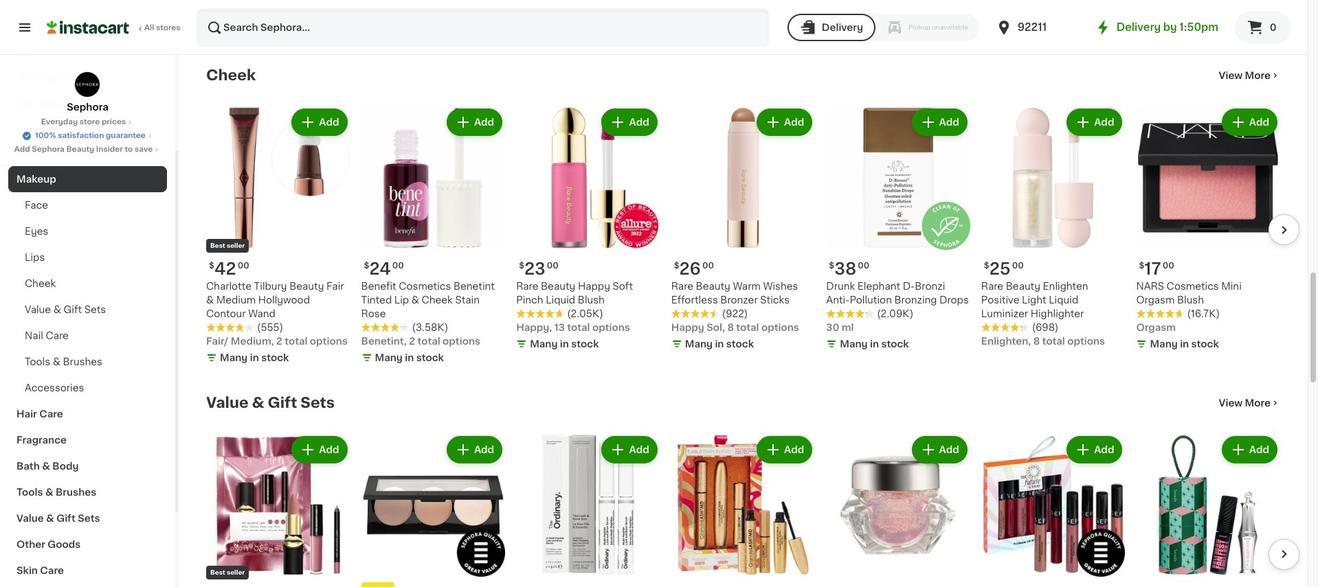 Task type: describe. For each thing, give the bounding box(es) containing it.
$ for 38
[[829, 262, 834, 270]]

fragrance link
[[8, 427, 167, 454]]

pillow talk, 3 total options
[[361, 2, 489, 12]]

0 horizontal spatial 8
[[727, 323, 734, 333]]

lists link
[[8, 91, 167, 118]]

options down (3.58k)
[[443, 337, 480, 346]]

$ 42 00
[[209, 261, 249, 277]]

pillow
[[361, 2, 391, 12]]

d-
[[903, 282, 915, 291]]

(555)
[[257, 323, 283, 333]]

care for nail care
[[46, 331, 69, 341]]

ml
[[842, 323, 854, 333]]

luminizer
[[981, 309, 1028, 319]]

stain
[[455, 295, 480, 305]]

cosmetics for 24
[[399, 282, 451, 291]]

stock for 42
[[261, 353, 289, 363]]

$ for 26
[[674, 262, 679, 270]]

enlighten, 8 total options
[[981, 337, 1105, 346]]

view more link for value & gift sets
[[1219, 396, 1280, 410]]

1 tools & brushes link from the top
[[8, 349, 167, 375]]

fair
[[326, 282, 344, 291]]

stores
[[156, 24, 181, 32]]

positive
[[981, 295, 1020, 305]]

light
[[1022, 295, 1046, 305]]

stock for 17
[[1191, 339, 1219, 349]]

stock for 38
[[881, 339, 909, 349]]

00 for 24
[[392, 262, 404, 270]]

1 vertical spatial cheek link
[[8, 271, 167, 297]]

medium,
[[231, 337, 274, 346]]

(16.7k)
[[1187, 309, 1220, 319]]

many in stock for 17
[[1150, 339, 1219, 349]]

0 vertical spatial gift
[[64, 305, 82, 315]]

value for top value & gift sets link
[[25, 305, 51, 315]]

1 vertical spatial value
[[206, 396, 249, 410]]

delivery by 1:50pm link
[[1095, 19, 1219, 36]]

stock for 23
[[571, 339, 599, 349]]

save
[[135, 146, 153, 153]]

in for 17
[[1180, 339, 1189, 349]]

in for 38
[[870, 339, 879, 349]]

accessories link
[[8, 375, 167, 401]]

eyes
[[25, 227, 48, 236]]

fair/
[[206, 337, 228, 346]]

charlotte tilbury beauty fair & medium hollywood contour wand
[[206, 282, 344, 319]]

nail
[[25, 331, 43, 341]]

0
[[1270, 23, 1277, 32]]

options down the highlighter
[[1067, 337, 1105, 346]]

product group containing 17
[[1136, 106, 1280, 354]]

talk,
[[393, 2, 415, 12]]

32
[[782, 2, 795, 12]]

mini
[[1221, 282, 1242, 291]]

skin care
[[16, 566, 64, 576]]

product group containing 123 nude transparent, 32 total options
[[671, 0, 815, 40]]

shop link
[[8, 36, 167, 63]]

service type group
[[788, 14, 979, 41]]

& down medium,
[[252, 396, 264, 410]]

shop
[[38, 45, 64, 54]]

happy sol, 8 total options
[[671, 323, 799, 333]]

bath & body
[[16, 462, 79, 471]]

lips
[[25, 253, 45, 263]]

in for 24
[[405, 353, 414, 363]]

again
[[69, 72, 97, 82]]

enlighten,
[[981, 337, 1031, 346]]

drunk
[[826, 282, 855, 291]]

total down the (922) in the right bottom of the page
[[736, 323, 759, 333]]

everyday
[[41, 118, 78, 126]]

buy it again
[[38, 72, 97, 82]]

$ 25 00
[[984, 261, 1024, 277]]

sol,
[[707, 323, 725, 333]]

00 for 26
[[702, 262, 714, 270]]

many for 17
[[1150, 339, 1178, 349]]

many for 23
[[530, 339, 558, 349]]

body
[[52, 462, 79, 471]]

3
[[418, 2, 424, 12]]

more for value & gift sets
[[1245, 399, 1271, 408]]

view more link for cheek
[[1219, 69, 1280, 83]]

92211
[[1018, 22, 1047, 32]]

in for 23
[[560, 339, 569, 349]]

brushes for 2nd tools & brushes link from the bottom
[[63, 357, 102, 367]]

total inside button
[[426, 2, 449, 12]]

tinted
[[361, 295, 392, 305]]

product group containing 42
[[206, 106, 350, 368]]

many inside button
[[1150, 19, 1178, 28]]

rare beauty enlighten positive light liquid luminizer highlighter
[[981, 282, 1088, 319]]

nars
[[1136, 282, 1164, 291]]

seller for value & gift sets
[[227, 570, 245, 576]]

beauty inside rare beauty warm wishes effortless bronzer sticks
[[696, 282, 731, 291]]

wand
[[248, 309, 276, 319]]

many in stock for 24
[[375, 353, 444, 363]]

lip
[[394, 295, 409, 305]]

cheek inside 'link'
[[25, 279, 56, 289]]

holiday party ready beauty link
[[8, 140, 167, 166]]

total down '(2.05k)'
[[567, 323, 590, 333]]

value for the bottommost value & gift sets link
[[16, 514, 44, 524]]

care for skin care
[[40, 566, 64, 576]]

30
[[826, 323, 839, 333]]

sponsored badge image
[[826, 15, 868, 23]]

bronzing
[[894, 295, 937, 305]]

0 vertical spatial tools
[[25, 357, 50, 367]]

skin care link
[[8, 558, 167, 584]]

(2.09k)
[[877, 309, 914, 319]]

0 vertical spatial cheek link
[[206, 68, 256, 84]]

00 for 17
[[1163, 262, 1174, 270]]

rose
[[361, 309, 386, 319]]

many in stock for 38
[[840, 339, 909, 349]]

medium
[[216, 295, 256, 305]]

value & gift sets for top value & gift sets link
[[25, 305, 106, 315]]

options inside button
[[452, 2, 489, 12]]

100%
[[35, 132, 56, 140]]

product group containing 38
[[826, 106, 970, 354]]

party
[[57, 148, 84, 158]]

insider
[[96, 146, 123, 153]]

23
[[524, 261, 546, 277]]

beauty inside rare beauty happy soft pinch liquid blush
[[541, 282, 575, 291]]

(2.05k)
[[567, 309, 603, 319]]

best seller for cheek
[[210, 243, 245, 249]]

holiday
[[16, 148, 55, 158]]

stock inside button
[[1191, 19, 1219, 28]]

rare for 25
[[981, 282, 1004, 291]]

tilbury
[[254, 282, 287, 291]]

rare for 26
[[671, 282, 693, 291]]

sephora logo image
[[75, 71, 101, 98]]

123
[[671, 2, 688, 12]]

many for 26
[[685, 339, 713, 349]]

1 vertical spatial value & gift sets
[[206, 396, 335, 410]]

$ 24 00
[[364, 261, 404, 277]]

eyes link
[[8, 219, 167, 245]]

00 for 38
[[858, 262, 870, 270]]

many in stock button
[[1136, 0, 1280, 33]]

& up nail care
[[53, 305, 61, 315]]

& right bath
[[42, 462, 50, 471]]

benetint, 2 total options
[[361, 337, 480, 346]]

fair/ medium, 2 total options
[[206, 337, 348, 346]]

add sephora beauty insider to save link
[[14, 144, 161, 155]]

blush inside rare beauty happy soft pinch liquid blush
[[578, 295, 605, 305]]

hair care link
[[8, 401, 167, 427]]

sets for top value & gift sets link
[[84, 305, 106, 315]]

total inside 123 nude transparent, 32 total options
[[671, 16, 694, 26]]

nail care
[[25, 331, 69, 341]]

many for 38
[[840, 339, 868, 349]]

everyday store prices link
[[41, 117, 134, 128]]

happy inside rare beauty happy soft pinch liquid blush
[[578, 282, 610, 291]]

1 vertical spatial 8
[[1033, 337, 1040, 346]]

$ 38 00
[[829, 261, 870, 277]]

rare beauty happy soft pinch liquid blush
[[516, 282, 633, 305]]

many in stock for 42
[[220, 353, 289, 363]]

beauty inside the charlotte tilbury beauty fair & medium hollywood contour wand
[[289, 282, 324, 291]]

total down (3.58k)
[[417, 337, 440, 346]]

add inside 'add sephora beauty insider to save' link
[[14, 146, 30, 153]]

delivery button
[[788, 14, 876, 41]]

transparent,
[[718, 2, 780, 12]]



Task type: vqa. For each thing, say whether or not it's contained in the screenshot.


Task type: locate. For each thing, give the bounding box(es) containing it.
1 horizontal spatial cosmetics
[[1167, 282, 1219, 291]]

1 horizontal spatial cheek
[[206, 68, 256, 83]]

happy,
[[516, 323, 552, 333]]

value & gift sets up goods
[[16, 514, 100, 524]]

0 vertical spatial sets
[[84, 305, 106, 315]]

00 inside $ 38 00
[[858, 262, 870, 270]]

tools & brushes link up accessories
[[8, 349, 167, 375]]

Search field
[[198, 10, 768, 45]]

add button
[[293, 110, 346, 135], [448, 110, 501, 135], [603, 110, 656, 135], [758, 110, 811, 135], [913, 110, 966, 135], [1068, 110, 1121, 135], [1223, 110, 1276, 135], [293, 438, 346, 462], [448, 438, 501, 462], [603, 438, 656, 462], [758, 438, 811, 462], [913, 438, 966, 462], [1068, 438, 1121, 462], [1223, 438, 1276, 462]]

product group containing 25
[[981, 106, 1125, 348]]

add sephora beauty insider to save
[[14, 146, 153, 153]]

best for cheek
[[210, 243, 225, 249]]

2 $ from the left
[[519, 262, 524, 270]]

product group
[[671, 0, 815, 40], [826, 0, 970, 26], [206, 106, 350, 368], [361, 106, 505, 368], [516, 106, 660, 354], [671, 106, 815, 354], [826, 106, 970, 354], [981, 106, 1125, 348], [1136, 106, 1280, 354], [206, 434, 350, 588], [361, 434, 505, 588], [516, 434, 660, 588], [671, 434, 815, 588], [826, 434, 970, 588], [981, 434, 1125, 588], [1136, 434, 1280, 588]]

00 right 38 on the right top of page
[[858, 262, 870, 270]]

1 horizontal spatial cheek link
[[206, 68, 256, 84]]

brushes down body
[[56, 488, 96, 498]]

1 vertical spatial item carousel region
[[187, 428, 1300, 588]]

more for cheek
[[1245, 71, 1271, 81]]

2 view from the top
[[1219, 399, 1243, 408]]

1 vertical spatial tools & brushes
[[16, 488, 96, 498]]

many down nars cosmetics mini orgasm blush
[[1150, 339, 1178, 349]]

17
[[1145, 261, 1161, 277]]

more
[[1245, 71, 1271, 81], [1245, 399, 1271, 408]]

00 inside $ 42 00
[[238, 262, 249, 270]]

care inside 'link'
[[39, 410, 63, 419]]

elephant
[[858, 282, 900, 291]]

1 liquid from the left
[[546, 295, 575, 305]]

in down (16.7k)
[[1180, 339, 1189, 349]]

00 right 42
[[238, 262, 249, 270]]

many down sol,
[[685, 339, 713, 349]]

best seller inside button
[[210, 570, 245, 576]]

anti-
[[826, 295, 850, 305]]

blush up '(2.05k)'
[[578, 295, 605, 305]]

0 horizontal spatial 2
[[276, 337, 282, 346]]

cosmetics for 17
[[1167, 282, 1219, 291]]

& up 'other goods' on the left of page
[[46, 514, 54, 524]]

0 vertical spatial sephora
[[67, 102, 108, 112]]

00 inside $ 23 00
[[547, 262, 559, 270]]

2 view more from the top
[[1219, 399, 1271, 408]]

$ inside $ 25 00
[[984, 262, 989, 270]]

warm
[[733, 282, 761, 291]]

instacart logo image
[[47, 19, 129, 36]]

1 2 from the left
[[276, 337, 282, 346]]

(922)
[[722, 309, 748, 319]]

0 horizontal spatial rare
[[516, 282, 538, 291]]

cosmetics inside 'benefit cosmetics benetint tinted lip & cheek stain rose'
[[399, 282, 451, 291]]

cheek
[[206, 68, 256, 83], [25, 279, 56, 289], [422, 295, 453, 305]]

3 $ from the left
[[829, 262, 834, 270]]

item carousel region
[[187, 101, 1300, 373], [187, 428, 1300, 588]]

1 horizontal spatial 8
[[1033, 337, 1040, 346]]

many left 1:50pm
[[1150, 19, 1178, 28]]

$
[[209, 262, 214, 270], [519, 262, 524, 270], [829, 262, 834, 270], [364, 262, 369, 270], [674, 262, 679, 270], [984, 262, 989, 270], [1139, 262, 1145, 270]]

skin
[[16, 566, 38, 576]]

sephora up store
[[67, 102, 108, 112]]

makeup
[[16, 175, 56, 184]]

total down "hollywood"
[[285, 337, 308, 346]]

0 vertical spatial brushes
[[63, 357, 102, 367]]

in for 42
[[250, 353, 259, 363]]

ready
[[86, 148, 118, 158]]

view more for value & gift sets
[[1219, 399, 1271, 408]]

bath
[[16, 462, 40, 471]]

0 horizontal spatial blush
[[578, 295, 605, 305]]

happy left sol,
[[671, 323, 704, 333]]

2 cosmetics from the left
[[1167, 282, 1219, 291]]

1 horizontal spatial happy
[[671, 323, 704, 333]]

1 horizontal spatial blush
[[1177, 295, 1204, 305]]

1 vertical spatial seller
[[227, 570, 245, 576]]

cheek inside 'benefit cosmetics benetint tinted lip & cheek stain rose'
[[422, 295, 453, 305]]

total
[[426, 2, 449, 12], [671, 16, 694, 26], [567, 323, 590, 333], [736, 323, 759, 333], [285, 337, 308, 346], [417, 337, 440, 346], [1042, 337, 1065, 346]]

enlighten
[[1043, 282, 1088, 291]]

sticks
[[760, 295, 790, 305]]

1 vertical spatial orgasm
[[1136, 323, 1176, 333]]

2 view more link from the top
[[1219, 396, 1280, 410]]

blush inside nars cosmetics mini orgasm blush
[[1177, 295, 1204, 305]]

benefit cosmetics benetint tinted lip & cheek stain rose
[[361, 282, 495, 319]]

liquid for 23
[[546, 295, 575, 305]]

product group containing 24
[[361, 106, 505, 368]]

rare inside rare beauty happy soft pinch liquid blush
[[516, 282, 538, 291]]

rare inside rare beauty enlighten positive light liquid luminizer highlighter
[[981, 282, 1004, 291]]

tools & brushes for 2nd tools & brushes link from the bottom
[[25, 357, 102, 367]]

1 vertical spatial happy
[[671, 323, 704, 333]]

1 vertical spatial view
[[1219, 399, 1243, 408]]

gift up nail care link on the left of the page
[[64, 305, 82, 315]]

2 blush from the left
[[1177, 295, 1204, 305]]

2 horizontal spatial cheek
[[422, 295, 453, 305]]

2 vertical spatial care
[[40, 566, 64, 576]]

1 best seller from the top
[[210, 243, 245, 249]]

1 vertical spatial more
[[1245, 399, 1271, 408]]

many for 24
[[375, 353, 403, 363]]

makeup link
[[8, 166, 167, 192]]

2 best from the top
[[210, 570, 225, 576]]

blush
[[578, 295, 605, 305], [1177, 295, 1204, 305]]

1 blush from the left
[[578, 295, 605, 305]]

cosmetics up (16.7k)
[[1167, 282, 1219, 291]]

liquid for 25
[[1049, 295, 1078, 305]]

38
[[834, 261, 857, 277]]

6 00 from the left
[[1012, 262, 1024, 270]]

bronzer
[[720, 295, 758, 305]]

all stores link
[[47, 8, 181, 47]]

seller
[[227, 243, 245, 249], [227, 570, 245, 576]]

1 cosmetics from the left
[[399, 282, 451, 291]]

0 vertical spatial item carousel region
[[187, 101, 1300, 373]]

in down benetint, 2 total options
[[405, 353, 414, 363]]

2 00 from the left
[[547, 262, 559, 270]]

$ for 24
[[364, 262, 369, 270]]

total down (698)
[[1042, 337, 1065, 346]]

& inside the charlotte tilbury beauty fair & medium hollywood contour wand
[[206, 295, 214, 305]]

1 horizontal spatial liquid
[[1049, 295, 1078, 305]]

stock down happy, 13 total options
[[571, 339, 599, 349]]

tools & brushes up accessories
[[25, 357, 102, 367]]

92211 button
[[996, 8, 1078, 47]]

100% satisfaction guarantee
[[35, 132, 146, 140]]

2 tools & brushes link from the top
[[8, 480, 167, 506]]

1 orgasm from the top
[[1136, 295, 1175, 305]]

1 00 from the left
[[238, 262, 249, 270]]

hair
[[16, 410, 37, 419]]

1 view more link from the top
[[1219, 69, 1280, 83]]

None search field
[[197, 8, 770, 47]]

many down "benetint,"
[[375, 353, 403, 363]]

2 orgasm from the top
[[1136, 323, 1176, 333]]

1 horizontal spatial rare
[[671, 282, 693, 291]]

8 down (698)
[[1033, 337, 1040, 346]]

happy, 13 total options
[[516, 323, 630, 333]]

wishes
[[763, 282, 798, 291]]

★★★★★
[[516, 309, 564, 319], [516, 309, 564, 319], [826, 309, 874, 319], [826, 309, 874, 319], [671, 309, 719, 319], [671, 309, 719, 319], [1136, 309, 1184, 319], [1136, 309, 1184, 319], [206, 323, 254, 333], [206, 323, 254, 333], [361, 323, 409, 333], [361, 323, 409, 333], [981, 323, 1029, 333], [981, 323, 1029, 333]]

00 for 25
[[1012, 262, 1024, 270]]

rare inside rare beauty warm wishes effortless bronzer sticks
[[671, 282, 693, 291]]

0 vertical spatial seller
[[227, 243, 245, 249]]

sets for the bottommost value & gift sets link
[[78, 514, 100, 524]]

6 $ from the left
[[984, 262, 989, 270]]

seller inside product group
[[227, 243, 245, 249]]

view more for cheek
[[1219, 71, 1271, 81]]

1 $ from the left
[[209, 262, 214, 270]]

liquid up 13
[[546, 295, 575, 305]]

value & gift sets down the fair/ medium, 2 total options
[[206, 396, 335, 410]]

all
[[144, 24, 154, 32]]

$ up pinch
[[519, 262, 524, 270]]

$ up positive
[[984, 262, 989, 270]]

other
[[16, 540, 45, 550]]

$ for 17
[[1139, 262, 1145, 270]]

in inside many in stock button
[[1180, 19, 1189, 28]]

value & gift sets up nail care
[[25, 305, 106, 315]]

view for cheek
[[1219, 71, 1243, 81]]

best for value & gift sets
[[210, 570, 225, 576]]

00 inside the $ 26 00
[[702, 262, 714, 270]]

stock down the (2.09k)
[[881, 339, 909, 349]]

00 right the 26
[[702, 262, 714, 270]]

value & gift sets link up goods
[[8, 506, 167, 532]]

item carousel region for value & gift sets
[[187, 428, 1300, 588]]

2 liquid from the left
[[1049, 295, 1078, 305]]

many down fair/
[[220, 353, 248, 363]]

value
[[25, 305, 51, 315], [206, 396, 249, 410], [16, 514, 44, 524]]

view for value & gift sets
[[1219, 399, 1243, 408]]

&
[[206, 295, 214, 305], [412, 295, 419, 305], [53, 305, 61, 315], [53, 357, 60, 367], [252, 396, 264, 410], [42, 462, 50, 471], [45, 488, 53, 498], [46, 514, 54, 524]]

2 down (3.58k)
[[409, 337, 415, 346]]

$ inside the $ 26 00
[[674, 262, 679, 270]]

1 horizontal spatial delivery
[[1117, 22, 1161, 32]]

item carousel region containing add
[[187, 428, 1300, 588]]

delivery inside button
[[822, 23, 863, 32]]

options inside 123 nude transparent, 32 total options
[[696, 16, 734, 26]]

0 horizontal spatial cheek
[[25, 279, 56, 289]]

$ up drunk
[[829, 262, 834, 270]]

$ inside $ 24 00
[[364, 262, 369, 270]]

hollywood
[[258, 295, 310, 305]]

$ up benefit at the top left
[[364, 262, 369, 270]]

1 view from the top
[[1219, 71, 1243, 81]]

7 00 from the left
[[1163, 262, 1174, 270]]

options down sticks
[[761, 323, 799, 333]]

& up contour
[[206, 295, 214, 305]]

00 inside $ 24 00
[[392, 262, 404, 270]]

many in stock for 26
[[685, 339, 754, 349]]

rare up pinch
[[516, 282, 538, 291]]

$ 26 00
[[674, 261, 714, 277]]

everyday store prices
[[41, 118, 126, 126]]

00 for 42
[[238, 262, 249, 270]]

sephora link
[[67, 71, 108, 114]]

delivery for delivery
[[822, 23, 863, 32]]

happy left soft
[[578, 282, 610, 291]]

stock down the fair/ medium, 2 total options
[[261, 353, 289, 363]]

0 horizontal spatial liquid
[[546, 295, 575, 305]]

3 rare from the left
[[981, 282, 1004, 291]]

25
[[989, 261, 1011, 277]]

$ inside the $ 17 00
[[1139, 262, 1145, 270]]

123 nude transparent, 32 total options
[[671, 2, 795, 26]]

value & gift sets for the bottommost value & gift sets link
[[16, 514, 100, 524]]

rare up effortless
[[671, 282, 693, 291]]

in for 26
[[715, 339, 724, 349]]

2 item carousel region from the top
[[187, 428, 1300, 588]]

2 vertical spatial value
[[16, 514, 44, 524]]

8 down the (922) in the right bottom of the page
[[727, 323, 734, 333]]

1 vertical spatial brushes
[[56, 488, 96, 498]]

benefit
[[361, 282, 396, 291]]

seller for cheek
[[227, 243, 245, 249]]

8
[[727, 323, 734, 333], [1033, 337, 1040, 346]]

$ up effortless
[[674, 262, 679, 270]]

in
[[1180, 19, 1189, 28], [560, 339, 569, 349], [870, 339, 879, 349], [715, 339, 724, 349], [1180, 339, 1189, 349], [250, 353, 259, 363], [405, 353, 414, 363]]

0 vertical spatial view
[[1219, 71, 1243, 81]]

1 vertical spatial view more
[[1219, 399, 1271, 408]]

0 vertical spatial value
[[25, 305, 51, 315]]

pollution
[[850, 295, 892, 305]]

0 vertical spatial best
[[210, 243, 225, 249]]

beauty inside rare beauty enlighten positive light liquid luminizer highlighter
[[1006, 282, 1041, 291]]

product group containing 26
[[671, 106, 815, 354]]

00 inside $ 25 00
[[1012, 262, 1024, 270]]

123 nude transparent, 32 total options button
[[671, 0, 815, 28]]

stock right the by
[[1191, 19, 1219, 28]]

2 best seller from the top
[[210, 570, 245, 576]]

$ for 23
[[519, 262, 524, 270]]

lists
[[38, 100, 62, 109]]

2 horizontal spatial rare
[[981, 282, 1004, 291]]

2 vertical spatial value & gift sets
[[16, 514, 100, 524]]

stock down (16.7k)
[[1191, 339, 1219, 349]]

rare for 23
[[516, 282, 538, 291]]

many down happy,
[[530, 339, 558, 349]]

7 $ from the left
[[1139, 262, 1145, 270]]

cosmetics up lip at the bottom of the page
[[399, 282, 451, 291]]

in down the (2.09k)
[[870, 339, 879, 349]]

2 vertical spatial cheek
[[422, 295, 453, 305]]

care right hair
[[39, 410, 63, 419]]

0 vertical spatial value & gift sets link
[[8, 297, 167, 323]]

gift down the fair/ medium, 2 total options
[[268, 396, 297, 410]]

total right 3
[[426, 2, 449, 12]]

rare beauty warm wishes effortless bronzer sticks
[[671, 282, 798, 305]]

1 vertical spatial gift
[[268, 396, 297, 410]]

total down 123
[[671, 16, 694, 26]]

tools
[[25, 357, 50, 367], [16, 488, 43, 498]]

product group containing 23
[[516, 106, 660, 354]]

other goods
[[16, 540, 81, 550]]

1 vertical spatial value & gift sets link
[[206, 395, 335, 412]]

item carousel region for cheek
[[187, 101, 1300, 373]]

0 vertical spatial orgasm
[[1136, 295, 1175, 305]]

stock down happy sol, 8 total options
[[726, 339, 754, 349]]

blush up (16.7k)
[[1177, 295, 1204, 305]]

0 horizontal spatial happy
[[578, 282, 610, 291]]

0 vertical spatial best seller
[[210, 243, 245, 249]]

00 right 24
[[392, 262, 404, 270]]

00 right 17
[[1163, 262, 1174, 270]]

5 00 from the left
[[702, 262, 714, 270]]

0 vertical spatial tools & brushes link
[[8, 349, 167, 375]]

3 00 from the left
[[858, 262, 870, 270]]

in down medium,
[[250, 353, 259, 363]]

& down the bath & body
[[45, 488, 53, 498]]

care right nail
[[46, 331, 69, 341]]

1 horizontal spatial 2
[[409, 337, 415, 346]]

brushes
[[63, 357, 102, 367], [56, 488, 96, 498]]

24
[[369, 261, 391, 277]]

2 vertical spatial gift
[[56, 514, 76, 524]]

$ 23 00
[[519, 261, 559, 277]]

benetint
[[454, 282, 495, 291]]

brushes for second tools & brushes link from the top
[[56, 488, 96, 498]]

delivery for delivery by 1:50pm
[[1117, 22, 1161, 32]]

best seller button
[[206, 434, 350, 588]]

tools & brushes for second tools & brushes link from the top
[[16, 488, 96, 498]]

2 vertical spatial sets
[[78, 514, 100, 524]]

bronzi
[[915, 282, 945, 291]]

care for hair care
[[39, 410, 63, 419]]

00 inside the $ 17 00
[[1163, 262, 1174, 270]]

0 vertical spatial view more link
[[1219, 69, 1280, 83]]

1 best from the top
[[210, 243, 225, 249]]

2 rare from the left
[[671, 282, 693, 291]]

stock down benetint, 2 total options
[[416, 353, 444, 363]]

all stores
[[144, 24, 181, 32]]

1 vertical spatial sephora
[[32, 146, 64, 153]]

1 more from the top
[[1245, 71, 1271, 81]]

best inside button
[[210, 570, 225, 576]]

(698)
[[1032, 323, 1059, 333]]

1 rare from the left
[[516, 282, 538, 291]]

options down 'nude'
[[696, 16, 734, 26]]

0 horizontal spatial sephora
[[32, 146, 64, 153]]

0 vertical spatial more
[[1245, 71, 1271, 81]]

value up other
[[16, 514, 44, 524]]

options down '(2.05k)'
[[592, 323, 630, 333]]

nail care link
[[8, 323, 167, 349]]

sephora down 100%
[[32, 146, 64, 153]]

tools & brushes link down body
[[8, 480, 167, 506]]

1 horizontal spatial sephora
[[67, 102, 108, 112]]

1 vertical spatial view more link
[[1219, 396, 1280, 410]]

0 vertical spatial value & gift sets
[[25, 305, 106, 315]]

buy it again link
[[8, 63, 167, 91]]

many down ml
[[840, 339, 868, 349]]

liquid inside rare beauty enlighten positive light liquid luminizer highlighter
[[1049, 295, 1078, 305]]

$ inside $ 38 00
[[829, 262, 834, 270]]

liquid down enlighten
[[1049, 295, 1078, 305]]

1 item carousel region from the top
[[187, 101, 1300, 373]]

options right 3
[[452, 2, 489, 12]]

4 $ from the left
[[364, 262, 369, 270]]

& right lip at the bottom of the page
[[412, 295, 419, 305]]

$ inside $ 23 00
[[519, 262, 524, 270]]

cosmetics inside nars cosmetics mini orgasm blush
[[1167, 282, 1219, 291]]

0 vertical spatial 8
[[727, 323, 734, 333]]

42
[[214, 261, 236, 277]]

0 vertical spatial care
[[46, 331, 69, 341]]

cheek link
[[206, 68, 256, 84], [8, 271, 167, 297]]

$ inside $ 42 00
[[209, 262, 214, 270]]

value down fair/
[[206, 396, 249, 410]]

(3.58k)
[[412, 323, 448, 333]]

orgasm inside nars cosmetics mini orgasm blush
[[1136, 295, 1175, 305]]

1 vertical spatial care
[[39, 410, 63, 419]]

1 vertical spatial cheek
[[25, 279, 56, 289]]

00 for 23
[[547, 262, 559, 270]]

many in stock inside button
[[1150, 19, 1219, 28]]

$7.50 original price: $15.00 element
[[361, 583, 505, 588]]

0 button
[[1235, 11, 1291, 44]]

in right the by
[[1180, 19, 1189, 28]]

2 more from the top
[[1245, 399, 1271, 408]]

0 vertical spatial happy
[[578, 282, 610, 291]]

0 horizontal spatial delivery
[[822, 23, 863, 32]]

2 seller from the top
[[227, 570, 245, 576]]

1 seller from the top
[[227, 243, 245, 249]]

tools down bath
[[16, 488, 43, 498]]

& up accessories
[[53, 357, 60, 367]]

stock for 26
[[726, 339, 754, 349]]

seller inside button
[[227, 570, 245, 576]]

tools & brushes
[[25, 357, 102, 367], [16, 488, 96, 498]]

0 vertical spatial view more
[[1219, 71, 1271, 81]]

gift up goods
[[56, 514, 76, 524]]

options left "benetint,"
[[310, 337, 348, 346]]

& inside 'benefit cosmetics benetint tinted lip & cheek stain rose'
[[412, 295, 419, 305]]

value & gift sets link down the fair/ medium, 2 total options
[[206, 395, 335, 412]]

1:50pm
[[1180, 22, 1219, 32]]

benetint,
[[361, 337, 407, 346]]

rare up positive
[[981, 282, 1004, 291]]

1 vertical spatial sets
[[301, 396, 335, 410]]

other goods link
[[8, 532, 167, 558]]

$ for 42
[[209, 262, 214, 270]]

4 00 from the left
[[392, 262, 404, 270]]

5 $ from the left
[[674, 262, 679, 270]]

value & gift sets
[[25, 305, 106, 315], [206, 396, 335, 410], [16, 514, 100, 524]]

face link
[[8, 192, 167, 219]]

00 right 25
[[1012, 262, 1024, 270]]

$ up nars
[[1139, 262, 1145, 270]]

0 vertical spatial tools & brushes
[[25, 357, 102, 367]]

many for 42
[[220, 353, 248, 363]]

best seller for value & gift sets
[[210, 570, 245, 576]]

by
[[1163, 22, 1177, 32]]

drunk elephant d-bronzi anti-pollution bronzing drops
[[826, 282, 969, 305]]

$ up charlotte
[[209, 262, 214, 270]]

value up nail
[[25, 305, 51, 315]]

$ 17 00
[[1139, 261, 1174, 277]]

value & gift sets link up nail care
[[8, 297, 167, 323]]

item carousel region containing 42
[[187, 101, 1300, 373]]

$ for 25
[[984, 262, 989, 270]]

delivery by 1:50pm
[[1117, 22, 1219, 32]]

1 vertical spatial tools & brushes link
[[8, 480, 167, 506]]

1 vertical spatial best
[[210, 570, 225, 576]]

in down sol,
[[715, 339, 724, 349]]

0 horizontal spatial cosmetics
[[399, 282, 451, 291]]

liquid inside rare beauty happy soft pinch liquid blush
[[546, 295, 575, 305]]

1 vertical spatial tools
[[16, 488, 43, 498]]

brushes up accessories link
[[63, 357, 102, 367]]

tools & brushes down the bath & body
[[16, 488, 96, 498]]

1 view more from the top
[[1219, 71, 1271, 81]]

1 vertical spatial best seller
[[210, 570, 245, 576]]

care right "skin"
[[40, 566, 64, 576]]

00 right 23
[[547, 262, 559, 270]]

many in stock for 23
[[530, 339, 599, 349]]

in down 13
[[560, 339, 569, 349]]

0 horizontal spatial cheek link
[[8, 271, 167, 297]]

0 vertical spatial cheek
[[206, 68, 256, 83]]

charlotte
[[206, 282, 252, 291]]

2 2 from the left
[[409, 337, 415, 346]]

2 vertical spatial value & gift sets link
[[8, 506, 167, 532]]

2 down the (555)
[[276, 337, 282, 346]]

stock for 24
[[416, 353, 444, 363]]

tools down nail
[[25, 357, 50, 367]]

prices
[[102, 118, 126, 126]]



